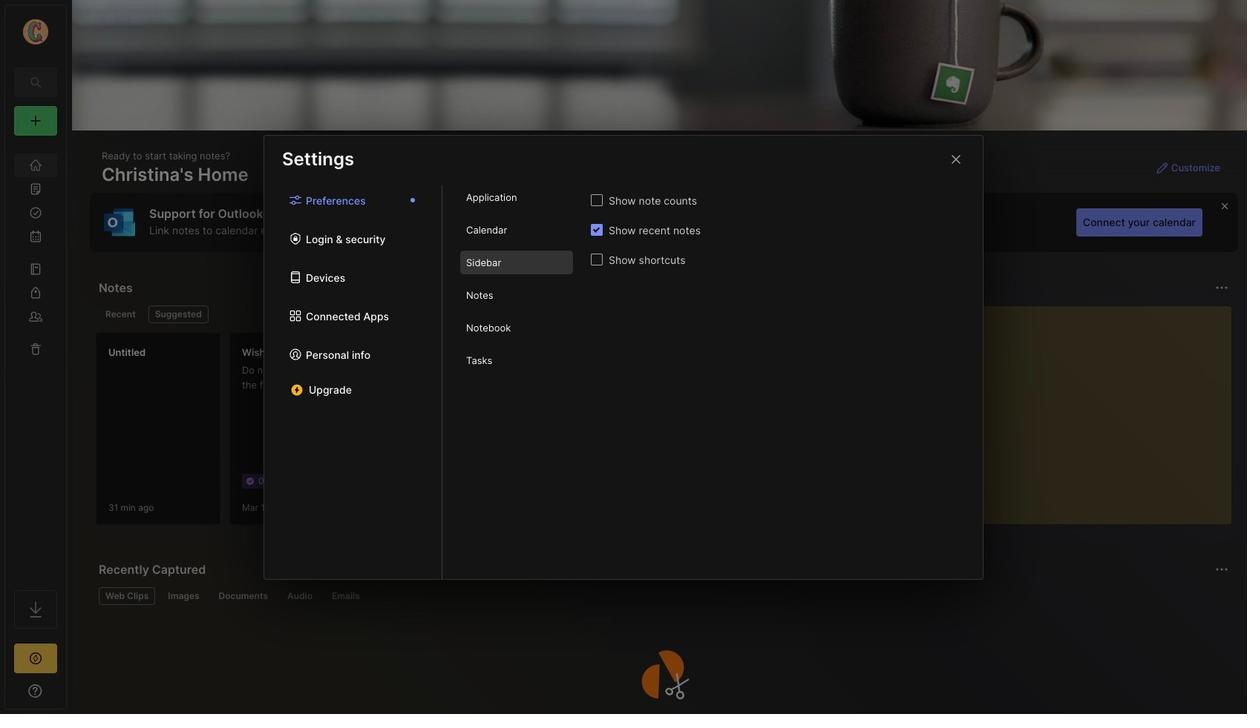 Task type: describe. For each thing, give the bounding box(es) containing it.
Start writing… text field
[[878, 307, 1231, 513]]

tree inside main element
[[5, 145, 66, 578]]

upgrade image
[[27, 650, 45, 668]]

main element
[[0, 0, 71, 715]]



Task type: vqa. For each thing, say whether or not it's contained in the screenshot.
OPTION
yes



Task type: locate. For each thing, give the bounding box(es) containing it.
None checkbox
[[591, 224, 603, 236]]

home image
[[28, 158, 43, 173]]

tab
[[460, 186, 573, 209], [460, 218, 573, 242], [460, 251, 573, 275], [460, 284, 573, 307], [99, 306, 142, 324], [148, 306, 208, 324], [460, 316, 573, 340], [460, 349, 573, 373], [99, 588, 155, 606], [161, 588, 206, 606], [212, 588, 275, 606], [281, 588, 319, 606], [325, 588, 367, 606]]

tab list
[[264, 186, 443, 579], [443, 186, 591, 579], [99, 306, 842, 324], [99, 588, 1227, 606]]

close image
[[947, 150, 965, 168]]

None checkbox
[[591, 195, 603, 206], [591, 254, 603, 266], [591, 195, 603, 206], [591, 254, 603, 266]]

tree
[[5, 145, 66, 578]]

row group
[[96, 333, 1165, 535]]

edit search image
[[27, 74, 45, 91]]



